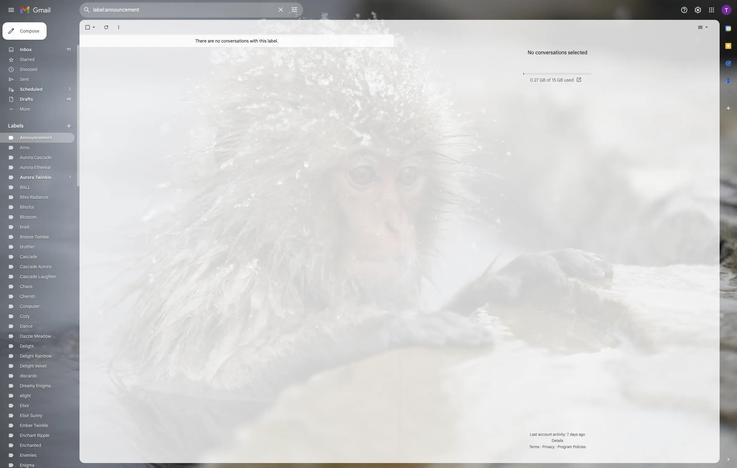 Task type: vqa. For each thing, say whether or not it's contained in the screenshot.
the Book
no



Task type: locate. For each thing, give the bounding box(es) containing it.
enchanted link
[[20, 443, 41, 449]]

1 vertical spatial twinkle
[[35, 235, 49, 240]]

dreamy enigma link
[[20, 384, 51, 389]]

aurora for aurora ethereal
[[20, 165, 33, 171]]

elight link
[[20, 394, 31, 399]]

cascade down brother "link"
[[20, 254, 37, 260]]

gb left of
[[540, 77, 546, 83]]

1 · from the left
[[541, 445, 542, 450]]

2 delight from the top
[[20, 354, 34, 359]]

aurora up ball
[[20, 175, 34, 180]]

twinkle
[[35, 175, 51, 180], [35, 235, 49, 240], [34, 423, 48, 429]]

· down 'details' link
[[556, 445, 557, 450]]

starred
[[20, 57, 35, 62]]

elixir link
[[20, 404, 29, 409]]

details
[[552, 439, 563, 444]]

follow link to manage storage image
[[576, 77, 583, 83]]

details link
[[552, 439, 563, 444]]

elixir sunny
[[20, 414, 42, 419]]

brother link
[[20, 244, 35, 250]]

snoozed
[[20, 67, 37, 72]]

aurora twinkle link
[[20, 175, 51, 180]]

last account activity: 7 days ago details terms · privacy · program policies
[[529, 433, 586, 450]]

delight for delight rainbow
[[20, 354, 34, 359]]

blissful link
[[20, 205, 34, 210]]

delight rainbow link
[[20, 354, 52, 359]]

cherish
[[20, 294, 35, 300]]

dreamy enigma
[[20, 384, 51, 389]]

cascade aurora
[[20, 264, 51, 270]]

0 vertical spatial twinkle
[[35, 175, 51, 180]]

used
[[564, 77, 574, 83]]

1 gb from the left
[[540, 77, 546, 83]]

1 horizontal spatial ·
[[556, 445, 557, 450]]

bliss radiance link
[[20, 195, 48, 200]]

cascade down "cascade" link
[[20, 264, 37, 270]]

laughter
[[38, 274, 56, 280]]

1 vertical spatial elixir
[[20, 414, 29, 419]]

arno link
[[20, 145, 29, 151]]

· right terms
[[541, 445, 542, 450]]

twinkle down ethereal
[[35, 175, 51, 180]]

terms
[[529, 445, 540, 450]]

delight down delight link
[[20, 354, 34, 359]]

there are no conversations with this label.
[[195, 38, 278, 44]]

drafts
[[20, 97, 33, 102]]

·
[[541, 445, 542, 450], [556, 445, 557, 450]]

gb right 15
[[557, 77, 563, 83]]

1 delight from the top
[[20, 344, 34, 350]]

rainbow
[[35, 354, 52, 359]]

delight rainbow
[[20, 354, 52, 359]]

labels heading
[[8, 123, 66, 129]]

1 horizontal spatial gb
[[557, 77, 563, 83]]

None search field
[[80, 2, 303, 17]]

enemies link
[[20, 453, 36, 459]]

conversations right 'no'
[[535, 50, 567, 56]]

2 vertical spatial twinkle
[[34, 423, 48, 429]]

sent link
[[20, 77, 29, 82]]

more button
[[0, 104, 75, 114]]

2 · from the left
[[556, 445, 557, 450]]

scheduled
[[20, 87, 42, 92]]

0 vertical spatial delight
[[20, 344, 34, 350]]

1 elixir from the top
[[20, 404, 29, 409]]

blossom link
[[20, 215, 37, 220]]

twinkle right breeze
[[35, 235, 49, 240]]

2 elixir from the top
[[20, 414, 29, 419]]

gmail image
[[20, 4, 54, 16]]

tab list
[[720, 20, 737, 446]]

cozy
[[20, 314, 30, 320]]

aurora twinkle
[[20, 175, 51, 180]]

elixir down elight link
[[20, 404, 29, 409]]

aurora cascade
[[20, 155, 51, 161]]

ball link
[[20, 185, 30, 190]]

cascade laughter
[[20, 274, 56, 280]]

dreamy
[[20, 384, 35, 389]]

breeze twinkle link
[[20, 235, 49, 240]]

dance link
[[20, 324, 33, 330]]

aurora down arno
[[20, 155, 33, 161]]

1 vertical spatial delight
[[20, 354, 34, 359]]

elixir down elixir link on the bottom left of the page
[[20, 414, 29, 419]]

aurora ethereal
[[20, 165, 51, 171]]

support image
[[681, 6, 688, 14]]

delight
[[20, 344, 34, 350], [20, 354, 34, 359], [20, 364, 34, 369]]

2 vertical spatial delight
[[20, 364, 34, 369]]

delight down 'dazzle'
[[20, 344, 34, 350]]

delight for delight velvet
[[20, 364, 34, 369]]

delight up discardo link at the left bottom of page
[[20, 364, 34, 369]]

privacy link
[[542, 445, 555, 450]]

labels navigation
[[0, 20, 80, 469]]

dazzle meadow
[[20, 334, 51, 340]]

aurora for aurora cascade
[[20, 155, 33, 161]]

3 delight from the top
[[20, 364, 34, 369]]

with
[[250, 38, 258, 44]]

twinkle for aurora twinkle
[[35, 175, 51, 180]]

no conversations selected
[[528, 50, 587, 56]]

0 horizontal spatial ·
[[541, 445, 542, 450]]

computer
[[20, 304, 40, 310]]

cascade
[[34, 155, 51, 161], [20, 254, 37, 260], [20, 264, 37, 270], [20, 274, 37, 280]]

aurora up aurora twinkle
[[20, 165, 33, 171]]

cascade up the chaos
[[20, 274, 37, 280]]

cascade aurora link
[[20, 264, 51, 270]]

1 vertical spatial conversations
[[535, 50, 567, 56]]

0 horizontal spatial conversations
[[221, 38, 249, 44]]

twinkle for breeze twinkle
[[35, 235, 49, 240]]

twinkle up ripple at the left of page
[[34, 423, 48, 429]]

0 vertical spatial conversations
[[221, 38, 249, 44]]

labels
[[8, 123, 23, 129]]

gb
[[540, 77, 546, 83], [557, 77, 563, 83]]

None checkbox
[[85, 24, 91, 30]]

brad
[[20, 225, 29, 230]]

no
[[528, 50, 534, 56]]

0 vertical spatial elixir
[[20, 404, 29, 409]]

elixir for elixir sunny
[[20, 414, 29, 419]]

privacy
[[542, 445, 555, 450]]

15
[[552, 77, 556, 83]]

111
[[67, 47, 71, 52]]

compose button
[[2, 22, 47, 40]]

0 horizontal spatial gb
[[540, 77, 546, 83]]

twinkle for ember twinkle
[[34, 423, 48, 429]]

conversations
[[221, 38, 249, 44], [535, 50, 567, 56]]

terms link
[[529, 445, 540, 450]]

conversations right "no"
[[221, 38, 249, 44]]

enemies
[[20, 453, 36, 459]]

compose
[[20, 28, 39, 34]]

enchant
[[20, 433, 36, 439]]

2 gb from the left
[[557, 77, 563, 83]]



Task type: describe. For each thing, give the bounding box(es) containing it.
dance
[[20, 324, 33, 330]]

delight link
[[20, 344, 34, 350]]

announcement
[[20, 135, 52, 141]]

clear search image
[[275, 3, 287, 16]]

7
[[567, 433, 569, 437]]

inbox link
[[20, 47, 32, 53]]

ethereal
[[34, 165, 51, 171]]

bliss radiance
[[20, 195, 48, 200]]

main menu image
[[7, 6, 15, 14]]

cascade for cascade aurora
[[20, 264, 37, 270]]

cascade for "cascade" link
[[20, 254, 37, 260]]

Search mail text field
[[93, 7, 273, 13]]

brad link
[[20, 225, 29, 230]]

there
[[195, 38, 207, 44]]

last
[[530, 433, 537, 437]]

brother
[[20, 244, 35, 250]]

sunny
[[30, 414, 42, 419]]

discardo
[[20, 374, 37, 379]]

ago
[[579, 433, 585, 437]]

starred link
[[20, 57, 35, 62]]

program
[[558, 445, 572, 450]]

enchant ripple link
[[20, 433, 49, 439]]

ember twinkle
[[20, 423, 48, 429]]

delight velvet link
[[20, 364, 47, 369]]

cascade for cascade laughter
[[20, 274, 37, 280]]

inbox
[[20, 47, 32, 53]]

advanced search options image
[[288, 3, 301, 16]]

chaos link
[[20, 284, 32, 290]]

elight
[[20, 394, 31, 399]]

account
[[538, 433, 552, 437]]

cascade up ethereal
[[34, 155, 51, 161]]

discardo link
[[20, 374, 37, 379]]

enigma
[[36, 384, 51, 389]]

cascade link
[[20, 254, 37, 260]]

this
[[259, 38, 267, 44]]

ball
[[20, 185, 30, 190]]

elixir sunny link
[[20, 414, 42, 419]]

label.
[[268, 38, 278, 44]]

toggle split pane mode image
[[697, 24, 704, 30]]

more
[[20, 107, 30, 112]]

activity:
[[553, 433, 566, 437]]

policies
[[573, 445, 586, 450]]

delight for delight link
[[20, 344, 34, 350]]

2
[[69, 87, 71, 92]]

blissful
[[20, 205, 34, 210]]

no conversations selected main content
[[80, 20, 720, 464]]

delight velvet
[[20, 364, 47, 369]]

1
[[69, 175, 71, 180]]

enchanted
[[20, 443, 41, 449]]

none checkbox inside no conversations selected main content
[[85, 24, 91, 30]]

ember twinkle link
[[20, 423, 48, 429]]

drafts link
[[20, 97, 33, 102]]

sent
[[20, 77, 29, 82]]

announcement link
[[20, 135, 52, 141]]

selected
[[568, 50, 587, 56]]

blossom
[[20, 215, 37, 220]]

aurora cascade link
[[20, 155, 51, 161]]

settings image
[[694, 6, 702, 14]]

aurora ethereal link
[[20, 165, 51, 171]]

cascade laughter link
[[20, 274, 56, 280]]

aurora for aurora twinkle
[[20, 175, 34, 180]]

ripple
[[37, 433, 49, 439]]

snoozed link
[[20, 67, 37, 72]]

48
[[67, 97, 71, 102]]

no
[[215, 38, 220, 44]]

chaos
[[20, 284, 32, 290]]

velvet
[[35, 364, 47, 369]]

breeze
[[20, 235, 34, 240]]

radiance
[[30, 195, 48, 200]]

more image
[[116, 24, 122, 30]]

bliss
[[20, 195, 29, 200]]

0.27 gb of 15 gb used
[[530, 77, 574, 83]]

1 horizontal spatial conversations
[[535, 50, 567, 56]]

aurora up laughter
[[38, 264, 51, 270]]

refresh image
[[103, 24, 109, 30]]

search mail image
[[81, 4, 93, 16]]

scheduled link
[[20, 87, 42, 92]]

0.27
[[530, 77, 539, 83]]

elixir for elixir link on the bottom left of the page
[[20, 404, 29, 409]]

ember
[[20, 423, 33, 429]]

program policies link
[[558, 445, 586, 450]]

computer link
[[20, 304, 40, 310]]



